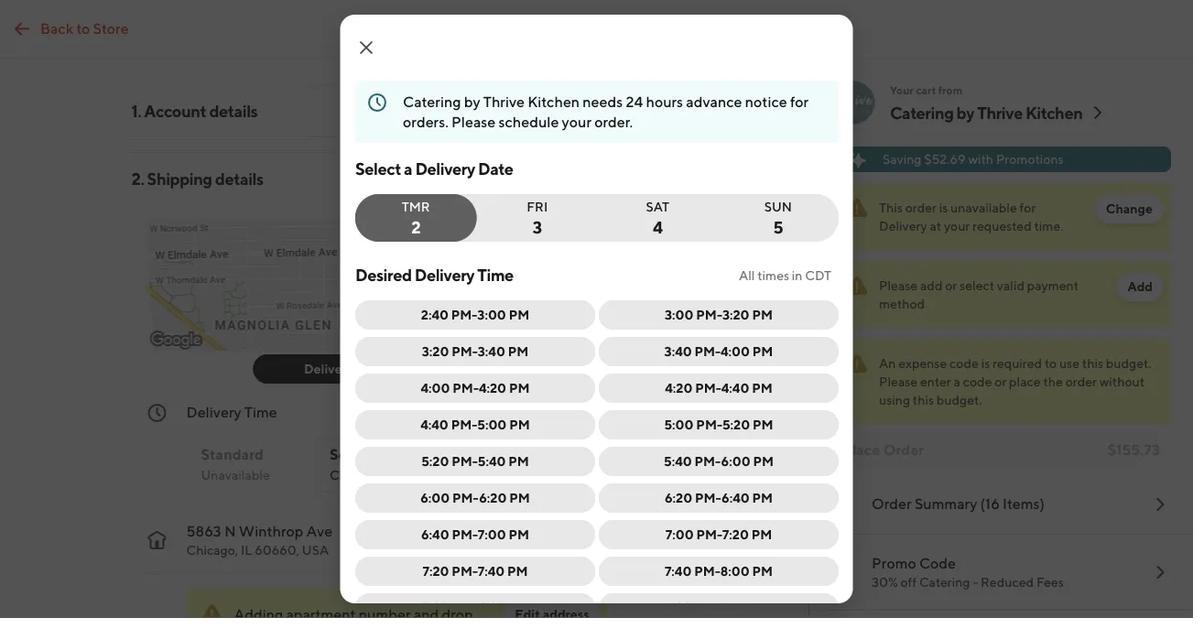 Task type: locate. For each thing, give the bounding box(es) containing it.
pm- down 5:40 pm-6:00 pm radio
[[694, 490, 721, 505]]

0 horizontal spatial or
[[945, 278, 957, 293]]

status
[[831, 183, 1171, 250], [831, 261, 1171, 328], [186, 589, 608, 618]]

without
[[1099, 374, 1145, 389]]

8:20 pm-8:40 pm
[[665, 600, 772, 615]]

pm for 6:20 pm-6:40 pm
[[752, 490, 772, 505]]

4:00 inside radio
[[720, 344, 749, 359]]

for inside this order is unavailable for delivery at your requested time.
[[1020, 200, 1036, 215]]

1 horizontal spatial 6:40
[[721, 490, 749, 505]]

kitchen
[[527, 93, 579, 110], [1026, 103, 1083, 122]]

5:00 inside radio
[[664, 417, 693, 432]]

0 horizontal spatial budget.
[[937, 392, 982, 407]]

1 vertical spatial your
[[944, 218, 970, 233]]

kitchen inside 'button'
[[1026, 103, 1083, 122]]

please inside an expense code is required to use this budget. please enter a code or place the order without using this budget.
[[879, 374, 918, 389]]

1 horizontal spatial for
[[790, 93, 808, 110]]

5:40 down 5:00 pm-5:20 pm radio
[[663, 454, 691, 469]]

0 vertical spatial for
[[790, 93, 808, 110]]

is
[[939, 200, 948, 215], [981, 356, 990, 371]]

3:00 inside option
[[664, 307, 693, 322]]

pm inside 'radio'
[[752, 490, 772, 505]]

catering down cart
[[890, 103, 954, 122]]

for up time
[[396, 445, 416, 463]]

1 7:40 from the left
[[477, 564, 504, 579]]

pm for 4:40 pm-5:00 pm
[[509, 417, 529, 432]]

a left time
[[377, 467, 384, 483]]

items)
[[1003, 495, 1045, 512]]

1 horizontal spatial 4:20
[[665, 380, 692, 396]]

2 3:00 from the left
[[664, 307, 693, 322]]

6:40 down 5:40 pm-6:00 pm radio
[[721, 490, 749, 505]]

6:20 PM-6:40 PM radio
[[598, 483, 838, 513]]

pm
[[508, 307, 529, 322], [752, 307, 772, 322], [507, 344, 528, 359], [752, 344, 773, 359], [509, 380, 529, 396], [751, 380, 772, 396], [509, 417, 529, 432], [752, 417, 773, 432], [508, 454, 529, 469], [753, 454, 773, 469], [509, 490, 530, 505], [752, 490, 772, 505], [508, 527, 529, 542], [751, 527, 772, 542], [507, 564, 527, 579], [752, 564, 772, 579], [509, 600, 529, 615], [751, 600, 772, 615]]

0 horizontal spatial 4:40
[[420, 417, 448, 432]]

pm right the 8:40
[[751, 600, 772, 615]]

6:40 PM-7:00 PM radio
[[355, 520, 595, 549]]

unavailable
[[201, 467, 270, 483]]

1 horizontal spatial or
[[995, 374, 1007, 389]]

1 horizontal spatial 3:20
[[722, 307, 749, 322]]

0 horizontal spatial thrive
[[483, 93, 524, 110]]

7:00 down 6:20 pm-6:40 pm 'radio'
[[665, 527, 693, 542]]

or left place
[[995, 374, 1007, 389]]

thrive up "saving $52.69 with promotions" button
[[977, 103, 1023, 122]]

5:20 down 4:20 pm-4:40 pm radio
[[722, 417, 750, 432]]

pm up 8:00 pm-8:20 pm radio
[[507, 564, 527, 579]]

2 8:20 from the left
[[665, 600, 692, 615]]

7:40 inside option
[[664, 564, 691, 579]]

6:00 down 5:00 pm-5:20 pm radio
[[721, 454, 750, 469]]

pm for 5:00 pm-5:20 pm
[[752, 417, 773, 432]]

order right 'place'
[[883, 441, 924, 458]]

pm inside radio
[[508, 527, 529, 542]]

schedule for later option group
[[355, 300, 838, 618]]

pm for 3:00 pm-3:20 pm
[[752, 307, 772, 322]]

saving $52.69 with promotions button
[[831, 147, 1171, 172]]

for right notice on the top of the page
[[790, 93, 808, 110]]

1 vertical spatial 6:40
[[421, 527, 449, 542]]

1 horizontal spatial is
[[981, 356, 990, 371]]

at
[[930, 218, 941, 233]]

1 horizontal spatial 6:00
[[721, 454, 750, 469]]

1 horizontal spatial 8:20
[[665, 600, 692, 615]]

budget.
[[1106, 356, 1151, 371], [937, 392, 982, 407]]

1 3:00 from the left
[[477, 307, 506, 322]]

this right use
[[1082, 356, 1103, 371]]

code
[[950, 356, 979, 371], [963, 374, 992, 389]]

pm- up pickup
[[451, 344, 477, 359]]

pm- down 5:00 pm-5:20 pm radio
[[694, 454, 721, 469]]

1 7:00 from the left
[[477, 527, 506, 542]]

pm down 4:00 pm-4:20 pm option
[[509, 417, 529, 432]]

4:20
[[478, 380, 506, 396], [665, 380, 692, 396]]

1 horizontal spatial a
[[403, 158, 412, 178]]

catering inside 'button'
[[890, 103, 954, 122]]

order left summary
[[872, 495, 912, 512]]

place
[[842, 441, 880, 458]]

order summary (16 items) button
[[831, 490, 1171, 519]]

pm for 7:20 pm-7:40 pm
[[507, 564, 527, 579]]

to
[[76, 19, 90, 37], [1045, 356, 1057, 371]]

3
[[532, 217, 541, 237]]

order
[[905, 200, 937, 215], [1065, 374, 1097, 389]]

pm- up 8:20 pm-8:40 pm option
[[694, 564, 720, 579]]

pm up 3:20 pm-3:40 pm
[[508, 307, 529, 322]]

pm down the 7:20 pm-7:40 pm "radio"
[[509, 600, 529, 615]]

3:40 down 3:00 pm-3:20 pm option
[[664, 344, 691, 359]]

1 horizontal spatial 4:00
[[720, 344, 749, 359]]

pm for 3:20 pm-3:40 pm
[[507, 344, 528, 359]]

or inside an expense code is required to use this budget. please enter a code or place the order without using this budget.
[[995, 374, 1007, 389]]

pm- for 3:00
[[451, 307, 477, 322]]

catering for catering by thrive kitchen needs 24 hours advance notice for orders. please schedule your order.
[[402, 93, 461, 110]]

details right 2. shipping
[[215, 168, 263, 188]]

5:40 down 4:40 pm-5:00 pm option on the bottom left
[[477, 454, 505, 469]]

1 horizontal spatial to
[[1045, 356, 1057, 371]]

place
[[1009, 374, 1041, 389]]

3:00 PM-3:20 PM radio
[[598, 300, 838, 330]]

3:20 pm-3:40 pm
[[421, 344, 528, 359]]

0 horizontal spatial 5:20
[[421, 454, 449, 469]]

4:40 inside radio
[[721, 380, 749, 396]]

8:20 PM-8:40 PM radio
[[598, 593, 838, 618]]

1 5:40 from the left
[[477, 454, 505, 469]]

pm- down the 7:20 pm-7:40 pm "radio"
[[452, 600, 478, 615]]

pm- down 3:00 pm-3:20 pm option
[[694, 344, 720, 359]]

4:20 down pickup
[[478, 380, 506, 396]]

sun
[[764, 199, 791, 214]]

1 vertical spatial details
[[215, 168, 263, 188]]

winthrop
[[239, 522, 303, 540]]

delivery inside radio
[[304, 361, 353, 376]]

payment
[[1027, 278, 1079, 293]]

tmr 2
[[401, 199, 430, 237]]

pm- for 7:00
[[451, 527, 477, 542]]

1 horizontal spatial 7:40
[[664, 564, 691, 579]]

7:40 up 8:20 pm-8:40 pm option
[[664, 564, 691, 579]]

0 vertical spatial your
[[561, 113, 591, 130]]

pm down 5:40 pm-6:00 pm radio
[[752, 490, 772, 505]]

pm down 3:00 pm-3:20 pm option
[[752, 344, 773, 359]]

6:40 inside radio
[[421, 527, 449, 542]]

5:20 inside radio
[[722, 417, 750, 432]]

1 vertical spatial 4:00
[[420, 380, 450, 396]]

4:40 PM-5:00 PM radio
[[355, 410, 595, 440]]

delivery down this
[[879, 218, 927, 233]]

pm- for 3:20
[[696, 307, 722, 322]]

time
[[386, 467, 413, 483]]

pm- for 3:40
[[451, 344, 477, 359]]

please up using
[[879, 374, 918, 389]]

your
[[561, 113, 591, 130], [944, 218, 970, 233]]

6:20 down 5:20 pm-5:40 pm radio
[[479, 490, 506, 505]]

5
[[773, 217, 782, 237]]

4:00 inside option
[[420, 380, 450, 396]]

0 horizontal spatial 5:00
[[477, 417, 506, 432]]

add
[[920, 278, 943, 293]]

budget. up without
[[1106, 356, 1151, 371]]

1 horizontal spatial 7:00
[[665, 527, 693, 542]]

3:00 inside option
[[477, 307, 506, 322]]

1 vertical spatial for
[[1020, 200, 1036, 215]]

1 horizontal spatial 4:40
[[721, 380, 749, 396]]

1 vertical spatial 3:20
[[421, 344, 449, 359]]

thrive
[[483, 93, 524, 110], [977, 103, 1023, 122]]

1 5:00 from the left
[[477, 417, 506, 432]]

1 horizontal spatial 8:00
[[720, 564, 749, 579]]

0 horizontal spatial 5:40
[[477, 454, 505, 469]]

7:40 pm-8:00 pm
[[664, 564, 772, 579]]

to inside an expense code is required to use this budget. please enter a code or place the order without using this budget.
[[1045, 356, 1057, 371]]

0 vertical spatial status
[[831, 183, 1171, 250]]

pm down 2:40 pm-3:00 pm option
[[507, 344, 528, 359]]

6:00 down later
[[420, 490, 449, 505]]

0 horizontal spatial 6:40
[[421, 527, 449, 542]]

pm- down 7:40 pm-8:00 pm option
[[695, 600, 721, 615]]

pm- inside radio
[[451, 454, 477, 469]]

4:40 up later
[[420, 417, 448, 432]]

0 vertical spatial to
[[76, 19, 90, 37]]

6:40 down 6:00 pm-6:20 pm option
[[421, 527, 449, 542]]

3:00 up 3:40 pm-4:00 pm
[[664, 307, 693, 322]]

pm- down 4:20 pm-4:40 pm radio
[[696, 417, 722, 432]]

schedule
[[330, 445, 393, 463]]

1 vertical spatial status
[[831, 261, 1171, 328]]

change
[[1106, 201, 1153, 216]]

pm- down 6:20 pm-6:40 pm 'radio'
[[696, 527, 722, 542]]

code right enter
[[963, 374, 992, 389]]

3:20 up 3:40 pm-4:00 pm
[[722, 307, 749, 322]]

pm down 5:20 pm-5:40 pm radio
[[509, 490, 530, 505]]

0 vertical spatial 8:00
[[720, 564, 749, 579]]

pm- for 4:00
[[694, 344, 720, 359]]

pm- for 4:20
[[452, 380, 478, 396]]

0 horizontal spatial to
[[76, 19, 90, 37]]

2 vertical spatial a
[[377, 467, 384, 483]]

pm for 4:20 pm-4:40 pm
[[751, 380, 772, 396]]

None radio
[[465, 194, 597, 242], [597, 194, 718, 242], [465, 194, 597, 242], [597, 194, 718, 242]]

pm down 6:00 pm-6:20 pm option
[[508, 527, 529, 542]]

3:20 down 2:40
[[421, 344, 449, 359]]

please up the method
[[879, 278, 918, 293]]

1 horizontal spatial 7:20
[[722, 527, 748, 542]]

pm for 7:00 pm-7:20 pm
[[751, 527, 772, 542]]

expense
[[898, 356, 947, 371]]

2 3:40 from the left
[[664, 344, 691, 359]]

6:20 pm-6:40 pm
[[664, 490, 772, 505]]

details right 1. account
[[209, 101, 258, 120]]

pm- down 3:40 pm-4:00 pm radio
[[695, 380, 721, 396]]

catering for catering by thrive kitchen
[[890, 103, 954, 122]]

1 horizontal spatial this
[[1082, 356, 1103, 371]]

5:00 inside option
[[477, 417, 506, 432]]

pm- for 8:20
[[452, 600, 478, 615]]

pm- down 6:00 pm-6:20 pm option
[[451, 527, 477, 542]]

status containing please add or select valid payment method
[[831, 261, 1171, 328]]

2. shipping details
[[131, 168, 263, 188]]

requested
[[972, 218, 1032, 233]]

2 vertical spatial please
[[879, 374, 918, 389]]

6:20 inside option
[[479, 490, 506, 505]]

1 horizontal spatial budget.
[[1106, 356, 1151, 371]]

or right add
[[945, 278, 957, 293]]

back to store
[[40, 19, 129, 37]]

please
[[451, 113, 495, 130], [879, 278, 918, 293], [879, 374, 918, 389]]

by for catering by thrive kitchen
[[957, 103, 974, 122]]

catering down "code"
[[919, 575, 970, 590]]

0 horizontal spatial is
[[939, 200, 948, 215]]

pm down 3:20 pm-3:40 pm option
[[509, 380, 529, 396]]

pm for 5:40 pm-6:00 pm
[[753, 454, 773, 469]]

7:20
[[722, 527, 748, 542], [422, 564, 449, 579]]

1 vertical spatial to
[[1045, 356, 1057, 371]]

3:40 inside radio
[[664, 344, 691, 359]]

3:20
[[722, 307, 749, 322], [421, 344, 449, 359]]

1 horizontal spatial kitchen
[[1026, 103, 1083, 122]]

to right back
[[76, 19, 90, 37]]

30%
[[872, 575, 898, 590]]

5:00
[[477, 417, 506, 432], [664, 417, 693, 432]]

pm- up 3:40 pm-4:00 pm
[[696, 307, 722, 322]]

hours
[[645, 93, 683, 110]]

to inside button
[[76, 19, 90, 37]]

1 horizontal spatial time
[[477, 265, 513, 284]]

2. shipping
[[131, 168, 212, 188]]

by inside 'button'
[[957, 103, 974, 122]]

3:00 up 3:20 pm-3:40 pm
[[477, 307, 506, 322]]

this down enter
[[913, 392, 934, 407]]

is left required
[[981, 356, 990, 371]]

is inside an expense code is required to use this budget. please enter a code or place the order without using this budget.
[[981, 356, 990, 371]]

3:20 inside option
[[722, 307, 749, 322]]

2:40 PM-3:00 PM radio
[[355, 300, 595, 330]]

kitchen inside catering by thrive kitchen needs 24 hours advance notice for orders. please schedule your order.
[[527, 93, 579, 110]]

pm- down 5:20 pm-5:40 pm radio
[[452, 490, 479, 505]]

select
[[960, 278, 994, 293]]

7:40 up 8:00 pm-8:20 pm radio
[[477, 564, 504, 579]]

pm inside "radio"
[[507, 564, 527, 579]]

use
[[1059, 356, 1080, 371]]

by down from
[[957, 103, 974, 122]]

by for catering by thrive kitchen needs 24 hours advance notice for orders. please schedule your order.
[[463, 93, 480, 110]]

by inside catering by thrive kitchen needs 24 hours advance notice for orders. please schedule your order.
[[463, 93, 480, 110]]

6:20
[[479, 490, 506, 505], [664, 490, 692, 505]]

saving $52.69 with promotions
[[883, 152, 1064, 167]]

pm for 7:40 pm-8:00 pm
[[752, 564, 772, 579]]

1 vertical spatial is
[[981, 356, 990, 371]]

1 horizontal spatial 3:00
[[664, 307, 693, 322]]

0 horizontal spatial 3:40
[[477, 344, 505, 359]]

1 vertical spatial 6:00
[[420, 490, 449, 505]]

7:40 PM-8:00 PM radio
[[598, 557, 838, 586]]

0 horizontal spatial 7:20
[[422, 564, 449, 579]]

1 vertical spatial 5:20
[[421, 454, 449, 469]]

1 horizontal spatial 3:40
[[664, 344, 691, 359]]

0 vertical spatial order
[[905, 200, 937, 215]]

1 horizontal spatial by
[[957, 103, 974, 122]]

pm down 5:00 pm-5:20 pm radio
[[753, 454, 773, 469]]

1 8:20 from the left
[[478, 600, 506, 615]]

order inside button
[[872, 495, 912, 512]]

promotions
[[996, 152, 1064, 167]]

status down the 7:20 pm-7:40 pm "radio"
[[186, 589, 608, 618]]

1 3:40 from the left
[[477, 344, 505, 359]]

0 horizontal spatial 3:20
[[421, 344, 449, 359]]

2 5:00 from the left
[[664, 417, 693, 432]]

1 vertical spatial 4:40
[[420, 417, 448, 432]]

1 6:20 from the left
[[479, 490, 506, 505]]

4:20 down 3:40 pm-4:00 pm radio
[[665, 380, 692, 396]]

1 horizontal spatial 5:20
[[722, 417, 750, 432]]

7:00
[[477, 527, 506, 542], [665, 527, 693, 542]]

(16
[[980, 495, 1000, 512]]

7:20 inside option
[[722, 527, 748, 542]]

to up the
[[1045, 356, 1057, 371]]

pm- for 4:40
[[695, 380, 721, 396]]

0 vertical spatial this
[[1082, 356, 1103, 371]]

a
[[403, 158, 412, 178], [954, 374, 960, 389], [377, 467, 384, 483]]

details for 2. shipping details
[[215, 168, 263, 188]]

thrive for catering by thrive kitchen
[[977, 103, 1023, 122]]

4:40 down 3:40 pm-4:00 pm radio
[[721, 380, 749, 396]]

time up 'standard'
[[244, 403, 277, 421]]

0 horizontal spatial 7:40
[[477, 564, 504, 579]]

5:20 pm-5:40 pm
[[421, 454, 529, 469]]

please right orders. on the top left of page
[[451, 113, 495, 130]]

0 vertical spatial please
[[451, 113, 495, 130]]

8:40
[[721, 600, 749, 615]]

delivery up 'standard'
[[186, 403, 241, 421]]

2 4:20 from the left
[[665, 380, 692, 396]]

pm- up 8:00 pm-8:20 pm radio
[[451, 564, 477, 579]]

1 4:20 from the left
[[478, 380, 506, 396]]

pm inside radio
[[508, 454, 529, 469]]

pm- inside radio
[[451, 527, 477, 542]]

a for time
[[377, 467, 384, 483]]

delivery inside this order is unavailable for delivery at your requested time.
[[879, 218, 927, 233]]

status down requested
[[831, 261, 1171, 328]]

0 horizontal spatial this
[[913, 392, 934, 407]]

5:20 PM-5:40 PM radio
[[355, 447, 595, 476]]

pm for 4:00 pm-4:20 pm
[[509, 380, 529, 396]]

0 vertical spatial 4:40
[[721, 380, 749, 396]]

0 vertical spatial 6:00
[[721, 454, 750, 469]]

kitchen up promotions
[[1026, 103, 1083, 122]]

your right at
[[944, 218, 970, 233]]

pm- for 5:20
[[696, 417, 722, 432]]

6:40 pm-7:00 pm
[[421, 527, 529, 542]]

None radio
[[355, 194, 476, 242], [717, 194, 838, 242], [186, 437, 300, 492], [315, 437, 487, 492], [355, 194, 476, 242], [717, 194, 838, 242], [186, 437, 300, 492], [315, 437, 487, 492]]

catering inside promo code 30% off catering - reduced fees
[[919, 575, 970, 590]]

budget. down enter
[[937, 392, 982, 407]]

1 horizontal spatial thrive
[[977, 103, 1023, 122]]

1 vertical spatial please
[[879, 278, 918, 293]]

0 vertical spatial 6:40
[[721, 490, 749, 505]]

schedule
[[498, 113, 558, 130]]

0 horizontal spatial kitchen
[[527, 93, 579, 110]]

2 7:00 from the left
[[665, 527, 693, 542]]

0 vertical spatial details
[[209, 101, 258, 120]]

1 vertical spatial order
[[872, 495, 912, 512]]

0 vertical spatial 3:20
[[722, 307, 749, 322]]

8:00 down the 7:20 pm-7:40 pm "radio"
[[420, 600, 450, 615]]

by up date
[[463, 93, 480, 110]]

a right enter
[[954, 374, 960, 389]]

later
[[419, 445, 450, 463]]

0 horizontal spatial 6:20
[[479, 490, 506, 505]]

pm up 8:20 pm-8:40 pm option
[[752, 564, 772, 579]]

pm- for 5:00
[[451, 417, 477, 432]]

7:00 PM-7:20 PM radio
[[598, 520, 838, 549]]

thrive up 'schedule'
[[483, 93, 524, 110]]

3:00
[[477, 307, 506, 322], [664, 307, 693, 322]]

0 horizontal spatial 8:20
[[478, 600, 506, 615]]

0 vertical spatial or
[[945, 278, 957, 293]]

2 horizontal spatial for
[[1020, 200, 1036, 215]]

option group
[[186, 422, 662, 492]]

your down needs
[[561, 113, 591, 130]]

5:00 down 4:00 pm-4:20 pm option
[[477, 417, 506, 432]]

0 horizontal spatial a
[[377, 467, 384, 483]]

a inside option group
[[377, 467, 384, 483]]

1 horizontal spatial 6:20
[[664, 490, 692, 505]]

delivery up "schedule"
[[304, 361, 353, 376]]

pm- inside "radio"
[[451, 564, 477, 579]]

reduced
[[981, 575, 1034, 590]]

thrive inside catering by thrive kitchen needs 24 hours advance notice for orders. please schedule your order.
[[483, 93, 524, 110]]

0 horizontal spatial 6:00
[[420, 490, 449, 505]]

your inside this order is unavailable for delivery at your requested time.
[[944, 218, 970, 233]]

option group containing standard
[[186, 422, 662, 492]]

0 horizontal spatial 4:00
[[420, 380, 450, 396]]

thrive for catering by thrive kitchen needs 24 hours advance notice for orders. please schedule your order.
[[483, 93, 524, 110]]

0 vertical spatial is
[[939, 200, 948, 215]]

2 horizontal spatial a
[[954, 374, 960, 389]]

4:40 inside option
[[420, 417, 448, 432]]

thrive inside 'button'
[[977, 103, 1023, 122]]

or inside please add or select valid payment method
[[945, 278, 957, 293]]

off
[[901, 575, 917, 590]]

8:00 up the 8:40
[[720, 564, 749, 579]]

catering inside catering by thrive kitchen needs 24 hours advance notice for orders. please schedule your order.
[[402, 93, 461, 110]]

pm- inside 'radio'
[[694, 490, 721, 505]]

pm- for 7:20
[[696, 527, 722, 542]]

1 vertical spatial a
[[954, 374, 960, 389]]

delivery or pickup selector option group
[[253, 354, 555, 384]]

0 horizontal spatial 7:00
[[477, 527, 506, 542]]

0 vertical spatial 7:20
[[722, 527, 748, 542]]

order down use
[[1065, 374, 1097, 389]]

is up at
[[939, 200, 948, 215]]

pm for 2:40 pm-3:00 pm
[[508, 307, 529, 322]]

an expense code is required to use this budget. please enter a code or place the order without using this budget. status
[[831, 339, 1171, 424]]

pm- for 8:40
[[695, 600, 721, 615]]

3:00 pm-3:20 pm
[[664, 307, 772, 322]]

0 vertical spatial 4:00
[[720, 344, 749, 359]]

Delivery radio
[[253, 354, 404, 384]]

details for 1. account details
[[209, 101, 258, 120]]

kitchen up 'schedule'
[[527, 93, 579, 110]]

60660,
[[255, 543, 299, 558]]

0 horizontal spatial for
[[396, 445, 416, 463]]

code up enter
[[950, 356, 979, 371]]

back to store button
[[0, 11, 140, 47]]

5:20 right time
[[421, 454, 449, 469]]

pm for 6:40 pm-7:00 pm
[[508, 527, 529, 542]]

7:20 PM-7:40 PM radio
[[355, 557, 595, 586]]

0 horizontal spatial order
[[905, 200, 937, 215]]

pm down times on the right top of the page
[[752, 307, 772, 322]]

please inside please add or select valid payment method
[[879, 278, 918, 293]]

details
[[209, 101, 258, 120], [215, 168, 263, 188]]

order up at
[[905, 200, 937, 215]]

4:40
[[721, 380, 749, 396], [420, 417, 448, 432]]

2 7:40 from the left
[[664, 564, 691, 579]]

pm down 3:40 pm-4:00 pm radio
[[751, 380, 772, 396]]

7:00 down 6:00 pm-6:20 pm option
[[477, 527, 506, 542]]

pm- down 4:00 pm-4:20 pm option
[[451, 417, 477, 432]]

1 vertical spatial budget.
[[937, 392, 982, 407]]

an
[[879, 356, 896, 371]]

5863
[[186, 522, 221, 540]]

1 horizontal spatial your
[[944, 218, 970, 233]]

8:20
[[478, 600, 506, 615], [665, 600, 692, 615]]

choose a time
[[330, 467, 413, 483]]

0 horizontal spatial 4:20
[[478, 380, 506, 396]]

2 6:20 from the left
[[664, 490, 692, 505]]

1 horizontal spatial 5:00
[[664, 417, 693, 432]]

pm down 4:40 pm-5:00 pm option on the bottom left
[[508, 454, 529, 469]]

2 5:40 from the left
[[663, 454, 691, 469]]

1 vertical spatial 8:00
[[420, 600, 450, 615]]

3:40 PM-4:00 PM radio
[[598, 337, 838, 366]]

pm- down pickup
[[452, 380, 478, 396]]

0 horizontal spatial 3:00
[[477, 307, 506, 322]]



Task type: vqa. For each thing, say whether or not it's contained in the screenshot.
6:20 PM-6:40 PM
yes



Task type: describe. For each thing, give the bounding box(es) containing it.
method
[[879, 296, 925, 311]]

unavailable
[[951, 200, 1017, 215]]

n
[[224, 522, 236, 540]]

5:40 inside radio
[[663, 454, 691, 469]]

6:40 inside 'radio'
[[721, 490, 749, 505]]

tmr
[[401, 199, 430, 214]]

day picker option group
[[355, 194, 838, 242]]

24
[[625, 93, 643, 110]]

fri
[[526, 199, 547, 214]]

$155.73
[[1107, 441, 1160, 458]]

your cart from
[[890, 83, 962, 96]]

saving
[[883, 152, 922, 167]]

valid
[[997, 278, 1025, 293]]

5:00 pm-5:20 pm
[[664, 417, 773, 432]]

8:00 inside 8:00 pm-8:20 pm radio
[[420, 600, 450, 615]]

a inside an expense code is required to use this budget. please enter a code or place the order without using this budget.
[[954, 374, 960, 389]]

6:00 pm-6:20 pm
[[420, 490, 530, 505]]

schedule for later
[[330, 445, 450, 463]]

fri 3
[[526, 199, 547, 237]]

7:00 pm-7:20 pm
[[665, 527, 772, 542]]

standard
[[201, 445, 264, 463]]

for inside catering by thrive kitchen needs 24 hours advance notice for orders. please schedule your order.
[[790, 93, 808, 110]]

5863 n winthrop ave chicago,  il 60660,  usa
[[186, 522, 332, 558]]

sat
[[645, 199, 669, 214]]

pm for 6:00 pm-6:20 pm
[[509, 490, 530, 505]]

Pickup radio
[[393, 354, 555, 384]]

place order
[[842, 441, 924, 458]]

4:20 inside option
[[478, 380, 506, 396]]

cdt
[[805, 268, 831, 283]]

catering by thrive kitchen button
[[890, 102, 1108, 124]]

4:40 pm-5:00 pm
[[420, 417, 529, 432]]

cart
[[916, 83, 936, 96]]

funkytownclown1@gmail.com
[[480, 102, 677, 119]]

3:40 pm-4:00 pm
[[664, 344, 773, 359]]

close image
[[355, 37, 377, 59]]

6:00 PM-6:20 PM radio
[[355, 483, 595, 513]]

time.
[[1034, 218, 1063, 233]]

from
[[938, 83, 962, 96]]

3:20 inside option
[[421, 344, 449, 359]]

8:20 inside option
[[665, 600, 692, 615]]

select
[[355, 158, 401, 178]]

0 vertical spatial time
[[477, 265, 513, 284]]

status containing this order is unavailable for delivery at your requested time.
[[831, 183, 1171, 250]]

1. account details
[[131, 101, 258, 120]]

pickup
[[459, 361, 501, 376]]

2:40 pm-3:00 pm
[[421, 307, 529, 322]]

7:20 inside "radio"
[[422, 564, 449, 579]]

8:00 inside 7:40 pm-8:00 pm option
[[720, 564, 749, 579]]

delivery up tmr
[[415, 158, 475, 178]]

pm- for 6:40
[[694, 490, 721, 505]]

delivery up 2:40
[[414, 265, 474, 284]]

all times in cdt
[[738, 268, 831, 283]]

this order is unavailable for delivery at your requested time.
[[879, 200, 1063, 233]]

7:00 inside radio
[[477, 527, 506, 542]]

4:20 pm-4:40 pm
[[665, 380, 772, 396]]

sun 5
[[764, 199, 791, 237]]

fees
[[1036, 575, 1064, 590]]

3:20 PM-3:40 PM radio
[[355, 337, 595, 366]]

code
[[919, 554, 956, 572]]

4:20 PM-4:40 PM radio
[[598, 374, 838, 403]]

promo
[[872, 554, 916, 572]]

2 vertical spatial status
[[186, 589, 608, 618]]

pm for 8:20 pm-8:40 pm
[[751, 600, 772, 615]]

kitchen for catering by thrive kitchen
[[1026, 103, 1083, 122]]

delivery time
[[186, 403, 277, 421]]

pm for 3:40 pm-4:00 pm
[[752, 344, 773, 359]]

catering by thrive kitchen
[[890, 103, 1083, 122]]

store
[[93, 19, 129, 37]]

please add or select valid payment method
[[879, 278, 1079, 311]]

pm- for 5:40
[[451, 454, 477, 469]]

pm for 5:20 pm-5:40 pm
[[508, 454, 529, 469]]

choose
[[330, 467, 375, 483]]

desired delivery time
[[355, 265, 513, 284]]

times
[[757, 268, 789, 283]]

a for delivery
[[403, 158, 412, 178]]

pm- for 6:00
[[694, 454, 721, 469]]

5:40 PM-6:00 PM radio
[[598, 447, 838, 476]]

8:00 PM-8:20 PM radio
[[355, 593, 595, 618]]

8:00 pm-8:20 pm
[[420, 600, 529, 615]]

order summary (16 items)
[[872, 495, 1045, 512]]

0 vertical spatial code
[[950, 356, 979, 371]]

the
[[1043, 374, 1063, 389]]

an expense code is required to use this budget. please enter a code or place the order without using this budget.
[[879, 356, 1151, 407]]

6:00 inside option
[[420, 490, 449, 505]]

is inside this order is unavailable for delivery at your requested time.
[[939, 200, 948, 215]]

please inside catering by thrive kitchen needs 24 hours advance notice for orders. please schedule your order.
[[451, 113, 495, 130]]

2:40
[[421, 307, 448, 322]]

pm- for 8:00
[[694, 564, 720, 579]]

your inside catering by thrive kitchen needs 24 hours advance notice for orders. please schedule your order.
[[561, 113, 591, 130]]

1. account
[[131, 101, 206, 120]]

-
[[973, 575, 978, 590]]

0 vertical spatial budget.
[[1106, 356, 1151, 371]]

pm- for 7:40
[[451, 564, 477, 579]]

kitchen for catering by thrive kitchen needs 24 hours advance notice for orders. please schedule your order.
[[527, 93, 579, 110]]

1 vertical spatial time
[[244, 403, 277, 421]]

0 vertical spatial order
[[883, 441, 924, 458]]

desired
[[355, 265, 411, 284]]

back
[[40, 19, 73, 37]]

change button
[[1095, 194, 1164, 223]]

5:00 PM-5:20 PM radio
[[598, 410, 838, 440]]

pm- for 6:20
[[452, 490, 479, 505]]

5:40 pm-6:00 pm
[[663, 454, 773, 469]]

1 vertical spatial this
[[913, 392, 934, 407]]

order.
[[594, 113, 632, 130]]

3:40 inside option
[[477, 344, 505, 359]]

promo code 30% off catering - reduced fees
[[872, 554, 1064, 590]]

4:00 pm-4:20 pm
[[420, 380, 529, 396]]

1 vertical spatial code
[[963, 374, 992, 389]]

date
[[477, 158, 513, 178]]

required
[[993, 356, 1042, 371]]

2 vertical spatial for
[[396, 445, 416, 463]]

7:00 inside option
[[665, 527, 693, 542]]

in
[[791, 268, 802, 283]]

4:00 PM-4:20 PM radio
[[355, 374, 595, 403]]

7:20 pm-7:40 pm
[[422, 564, 527, 579]]

using
[[879, 392, 910, 407]]

summary
[[915, 495, 977, 512]]

ave
[[306, 522, 332, 540]]

7:40 inside "radio"
[[477, 564, 504, 579]]

8:20 inside radio
[[478, 600, 506, 615]]

pm for 8:00 pm-8:20 pm
[[509, 600, 529, 615]]

select a delivery date
[[355, 158, 513, 178]]

order inside an expense code is required to use this budget. please enter a code or place the order without using this budget.
[[1065, 374, 1097, 389]]

this
[[879, 200, 903, 215]]

6:20 inside 'radio'
[[664, 490, 692, 505]]

orders.
[[402, 113, 448, 130]]

5:40 inside radio
[[477, 454, 505, 469]]

your
[[890, 83, 914, 96]]

standard unavailable
[[201, 445, 270, 483]]

5:20 inside radio
[[421, 454, 449, 469]]

4:20 inside radio
[[665, 380, 692, 396]]

order inside this order is unavailable for delivery at your requested time.
[[905, 200, 937, 215]]

6:00 inside radio
[[721, 454, 750, 469]]

2
[[411, 217, 420, 237]]



